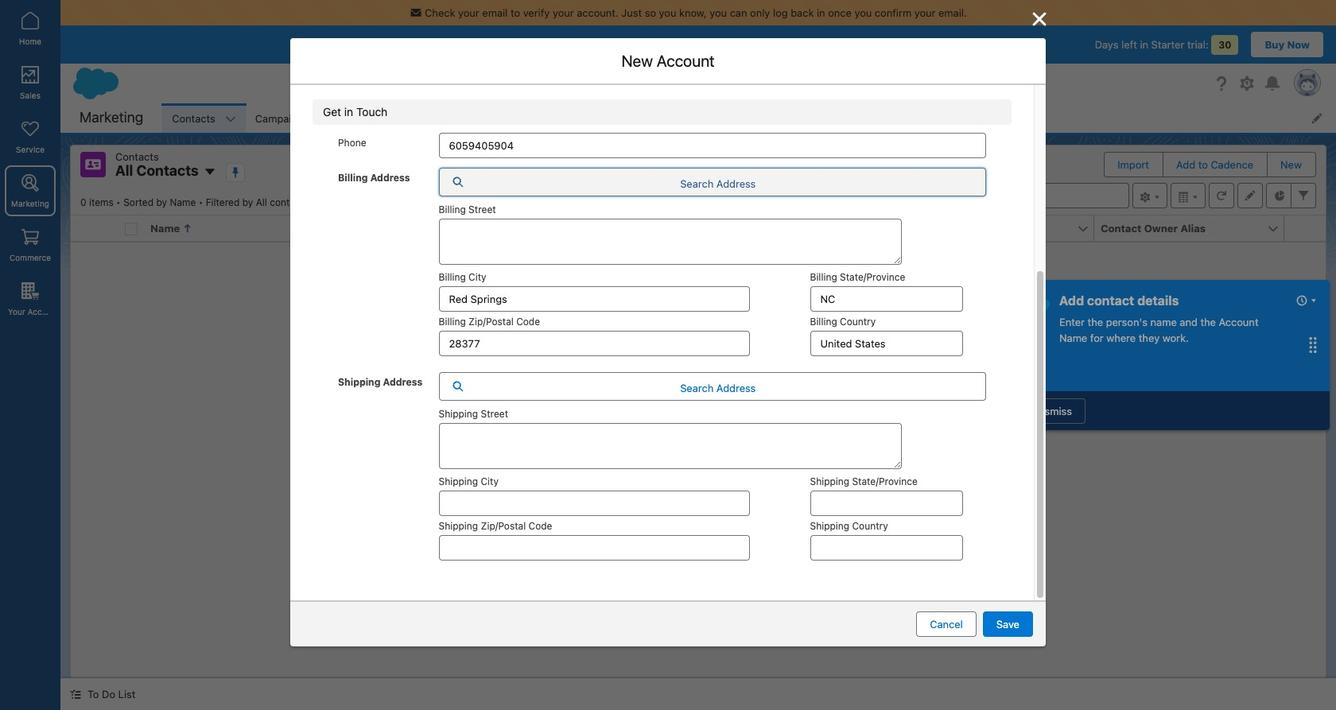 Task type: locate. For each thing, give the bounding box(es) containing it.
account up search... button
[[657, 52, 715, 70]]

now
[[1287, 38, 1310, 51]]

to left cadence
[[1198, 158, 1208, 171]]

0 vertical spatial to
[[511, 6, 520, 19]]

state/province up "billing state/province" text field
[[840, 271, 905, 283]]

0 horizontal spatial your
[[458, 6, 479, 19]]

1 horizontal spatial •
[[199, 196, 203, 208]]

win
[[713, 495, 730, 507]]

• left the filtered
[[199, 196, 203, 208]]

• right items
[[116, 196, 121, 208]]

by right sorted at the top of page
[[156, 196, 167, 208]]

add a contact button
[[651, 517, 745, 541]]

zip/postal for shipping
[[481, 520, 526, 532]]

Billing Zip/Postal Code text field
[[439, 331, 750, 356]]

2 by from the left
[[242, 196, 253, 208]]

campaigns
[[255, 112, 309, 124]]

in right left
[[1140, 38, 1149, 51]]

0 vertical spatial in
[[817, 6, 825, 19]]

add up select list display icon
[[1176, 158, 1195, 171]]

commerce link
[[5, 220, 56, 270]]

to inside add to cadence "button"
[[1198, 158, 1208, 171]]

you right "so"
[[659, 6, 676, 19]]

2 horizontal spatial your
[[914, 6, 936, 19]]

flows
[[437, 112, 464, 124]]

account inside your account link
[[28, 307, 59, 317]]

contact
[[652, 52, 708, 70], [1101, 222, 1142, 235], [694, 523, 733, 535]]

search up 'shipping street' text field
[[680, 381, 714, 394]]

about
[[307, 122, 338, 136]]

billing up "billing country"
[[810, 271, 837, 283]]

contact owner alias element
[[1094, 216, 1294, 242]]

2 horizontal spatial to
[[1198, 158, 1208, 171]]

0 horizontal spatial to
[[511, 6, 520, 19]]

billing
[[338, 171, 368, 183], [439, 203, 466, 215], [439, 271, 466, 283], [810, 271, 837, 283], [439, 315, 466, 327], [810, 315, 837, 327]]

2 vertical spatial add
[[664, 523, 683, 535]]

1 vertical spatial marketing
[[11, 199, 49, 208]]

to do list button
[[60, 678, 145, 710]]

country up billing country text box
[[840, 315, 876, 327]]

1 search address from the top
[[680, 177, 756, 190]]

search address up 'shipping street' text field
[[680, 381, 756, 394]]

sorted
[[123, 196, 154, 208]]

1 vertical spatial add
[[1059, 293, 1084, 308]]

city up shipping zip/postal code
[[481, 475, 499, 487]]

account inside add contact details enter the person's name and the account name for where they work.
[[1219, 316, 1259, 328]]

0 vertical spatial search address
[[680, 177, 756, 190]]

add inside add contact details enter the person's name and the account name for where they work.
[[1059, 293, 1084, 308]]

all contacts status
[[80, 196, 319, 208]]

shipping zip/postal code
[[439, 520, 552, 532]]

Billing State/Province text field
[[810, 286, 963, 311]]

search...
[[593, 77, 635, 90]]

account right your
[[28, 307, 59, 317]]

1 vertical spatial country
[[852, 520, 888, 532]]

1 by from the left
[[156, 196, 167, 208]]

2 vertical spatial to
[[701, 495, 711, 507]]

1 your from the left
[[458, 6, 479, 19]]

street up account name element
[[469, 203, 496, 215]]

marketing up commerce link
[[11, 199, 49, 208]]

account name element
[[334, 216, 534, 242]]

just
[[621, 6, 642, 19]]

0 horizontal spatial by
[[156, 196, 167, 208]]

Billing City text field
[[439, 286, 750, 311]]

billing for billing zip/postal code
[[439, 315, 466, 327]]

0 horizontal spatial all
[[115, 162, 133, 179]]

account right and
[[1219, 316, 1259, 328]]

name left the filtered
[[170, 196, 196, 208]]

1 vertical spatial state/province
[[852, 475, 918, 487]]

action element
[[1284, 216, 1326, 242]]

to inside top sellers add their contacts first status
[[701, 495, 711, 507]]

1 vertical spatial search address
[[680, 381, 756, 394]]

0 vertical spatial all
[[115, 162, 133, 179]]

list
[[118, 688, 136, 701]]

1 you from the left
[[659, 6, 676, 19]]

1 vertical spatial code
[[529, 520, 552, 532]]

account
[[657, 52, 715, 70], [28, 307, 59, 317], [1219, 316, 1259, 328]]

0 vertical spatial search address button
[[439, 167, 986, 196]]

to right email
[[511, 6, 520, 19]]

content
[[504, 112, 543, 124]]

title element
[[524, 216, 724, 242]]

account for your account
[[28, 307, 59, 317]]

0 vertical spatial search
[[680, 177, 714, 190]]

0 vertical spatial street
[[469, 203, 496, 215]]

add left a
[[664, 523, 683, 535]]

and
[[1180, 316, 1198, 328]]

0 vertical spatial code
[[516, 315, 540, 327]]

shipping for shipping street
[[439, 408, 478, 420]]

0 vertical spatial zip/postal
[[469, 315, 514, 327]]

country for shipping country
[[852, 520, 888, 532]]

street up shipping city
[[481, 408, 508, 420]]

country up the shipping country text box
[[852, 520, 888, 532]]

state/province
[[840, 271, 905, 283], [852, 475, 918, 487]]

new
[[617, 52, 648, 70], [621, 52, 653, 70], [1281, 158, 1302, 171]]

2 vertical spatial in
[[344, 105, 353, 118]]

all up sorted at the top of page
[[115, 162, 133, 179]]

days
[[1095, 38, 1119, 51]]

billing down billing state/province
[[810, 315, 837, 327]]

None text field
[[431, 349, 1001, 375], [431, 536, 1001, 561], [431, 571, 1001, 596], [431, 349, 1001, 375], [431, 536, 1001, 561], [431, 571, 1001, 596]]

Shipping City text field
[[439, 490, 750, 516]]

0 items • sorted by name • filtered by all contacts •
[[80, 196, 319, 208]]

country
[[840, 315, 876, 327], [852, 520, 888, 532]]

your right verify
[[553, 6, 574, 19]]

0 vertical spatial country
[[840, 315, 876, 327]]

0 horizontal spatial the
[[625, 495, 641, 507]]

Phone telephone field
[[439, 132, 986, 158]]

flows list item
[[427, 103, 495, 133]]

0 horizontal spatial add
[[664, 523, 683, 535]]

your left email.
[[914, 6, 936, 19]]

email
[[482, 6, 508, 19]]

inverse image
[[1030, 10, 1049, 29], [1030, 10, 1049, 29]]

0 horizontal spatial marketing
[[11, 199, 49, 208]]

0 vertical spatial contact
[[652, 52, 708, 70]]

1 vertical spatial city
[[481, 475, 499, 487]]

1 vertical spatial street
[[481, 408, 508, 420]]

add to cadence button
[[1164, 153, 1266, 177]]

street
[[469, 203, 496, 215], [481, 408, 508, 420]]

1 horizontal spatial marketing
[[80, 109, 143, 126]]

you
[[659, 6, 676, 19], [710, 6, 727, 19], [855, 6, 872, 19]]

contacts list item
[[162, 103, 246, 133]]

1 vertical spatial to
[[1198, 158, 1208, 171]]

=
[[911, 98, 918, 111]]

add inside add a contact "button"
[[664, 523, 683, 535]]

list
[[162, 103, 1336, 133]]

segments link
[[339, 103, 407, 133]]

search address button down phone phone field
[[439, 167, 986, 196]]

dismiss button
[[1021, 398, 1086, 424]]

it's
[[608, 495, 622, 507]]

search down phone phone field
[[680, 177, 714, 190]]

First Name text field
[[431, 225, 1001, 251]]

marketing up "all contacts"
[[80, 109, 143, 126]]

1 vertical spatial contact
[[1101, 222, 1142, 235]]

the right and
[[1201, 316, 1216, 328]]

your
[[458, 6, 479, 19], [553, 6, 574, 19], [914, 6, 936, 19]]

campaigns list item
[[246, 103, 339, 133]]

1 vertical spatial search address button
[[439, 372, 986, 401]]

marketing link
[[5, 165, 56, 216]]

your left email
[[458, 6, 479, 19]]

all up name element
[[256, 196, 267, 208]]

they
[[1139, 331, 1160, 344]]

cell
[[119, 216, 144, 242]]

billing down "phone"
[[338, 171, 368, 183]]

2 vertical spatial contact
[[694, 523, 733, 535]]

1 horizontal spatial your
[[553, 6, 574, 19]]

1 vertical spatial contacts
[[725, 466, 785, 484]]

contact owner alias
[[1101, 222, 1206, 235]]

sellers
[[610, 466, 655, 484]]

billing for billing address
[[338, 171, 368, 183]]

3 • from the left
[[312, 196, 316, 208]]

code
[[516, 315, 540, 327], [529, 520, 552, 532]]

list view controls image
[[1133, 183, 1168, 208]]

know,
[[679, 6, 707, 19]]

the up for at the top of page
[[1088, 316, 1103, 328]]

owner
[[1144, 222, 1178, 235]]

city
[[469, 271, 486, 283], [481, 475, 499, 487]]

0 vertical spatial name
[[170, 196, 196, 208]]

30
[[1219, 39, 1232, 51]]

commerce
[[10, 253, 51, 262]]

1 vertical spatial zip/postal
[[481, 520, 526, 532]]

to left win
[[701, 495, 711, 507]]

1 search from the top
[[680, 177, 714, 190]]

contacts up more
[[725, 466, 785, 484]]

their
[[689, 466, 721, 484]]

marketing
[[80, 109, 143, 126], [11, 199, 49, 208]]

billing city
[[439, 271, 486, 283]]

add inside add to cadence "button"
[[1176, 158, 1195, 171]]

check
[[425, 6, 455, 19]]

2 horizontal spatial you
[[855, 6, 872, 19]]

billing for billing street
[[439, 203, 466, 215]]

1 horizontal spatial account
[[657, 52, 715, 70]]

1 horizontal spatial contacts
[[725, 466, 785, 484]]

0 vertical spatial state/province
[[840, 271, 905, 283]]

add for contact
[[1059, 293, 1084, 308]]

you left can
[[710, 6, 727, 19]]

in right 'back'
[[817, 6, 825, 19]]

1 vertical spatial all
[[256, 196, 267, 208]]

once
[[828, 6, 852, 19]]

1 horizontal spatial to
[[701, 495, 711, 507]]

item number image
[[71, 216, 119, 241]]

• down the about
[[312, 196, 316, 208]]

in right get
[[344, 105, 353, 118]]

search address button up 'shipping street' text field
[[439, 372, 986, 401]]

search
[[680, 177, 714, 190], [680, 381, 714, 394]]

cancel
[[930, 618, 963, 631]]

0 vertical spatial city
[[469, 271, 486, 283]]

the right the it's
[[625, 495, 641, 507]]

0 horizontal spatial you
[[659, 6, 676, 19]]

contact right a
[[694, 523, 733, 535]]

address
[[370, 171, 410, 183], [716, 177, 756, 190], [383, 376, 423, 388], [716, 381, 756, 394]]

billing zip/postal code
[[439, 315, 540, 327]]

state/province for shipping state/province
[[852, 475, 918, 487]]

zip/postal
[[469, 315, 514, 327], [481, 520, 526, 532]]

billing down account name element
[[439, 271, 466, 283]]

the
[[1088, 316, 1103, 328], [1201, 316, 1216, 328], [625, 495, 641, 507]]

0 vertical spatial contacts
[[270, 196, 309, 208]]

new account
[[621, 52, 715, 70]]

billing up account name element
[[439, 203, 466, 215]]

1 vertical spatial search
[[680, 381, 714, 394]]

only
[[750, 6, 770, 19]]

it's the fastest way to win more deals.
[[608, 495, 789, 507]]

name
[[1150, 316, 1177, 328]]

enter
[[1059, 316, 1085, 328]]

list containing contacts
[[162, 103, 1336, 133]]

account for new account
[[657, 52, 715, 70]]

contact inside "button"
[[694, 523, 733, 535]]

1 horizontal spatial in
[[817, 6, 825, 19]]

shipping
[[338, 376, 380, 388], [439, 408, 478, 420], [439, 475, 478, 487], [810, 475, 850, 487], [439, 520, 478, 532], [810, 520, 850, 532]]

billing address
[[338, 171, 410, 183]]

shipping for shipping city
[[439, 475, 478, 487]]

1 horizontal spatial you
[[710, 6, 727, 19]]

code for billing zip/postal code
[[516, 315, 540, 327]]

cancel button
[[916, 612, 977, 637]]

add
[[659, 466, 686, 484]]

0 horizontal spatial •
[[116, 196, 121, 208]]

code up the shipping zip/postal code text field
[[529, 520, 552, 532]]

contact left owner
[[1101, 222, 1142, 235]]

item number element
[[71, 216, 119, 242]]

2 horizontal spatial account
[[1219, 316, 1259, 328]]

dismiss
[[1035, 405, 1072, 418]]

billing down billing city
[[439, 315, 466, 327]]

import button
[[1105, 153, 1162, 177]]

city up billing zip/postal code on the left top of page
[[469, 271, 486, 283]]

zip/postal down billing city
[[469, 315, 514, 327]]

billing for billing country
[[810, 315, 837, 327]]

0 horizontal spatial in
[[344, 105, 353, 118]]

2 horizontal spatial add
[[1176, 158, 1195, 171]]

you right once
[[855, 6, 872, 19]]

state/province up shipping state/province text field
[[852, 475, 918, 487]]

log
[[773, 6, 788, 19]]

1 • from the left
[[116, 196, 121, 208]]

all
[[115, 162, 133, 179], [256, 196, 267, 208]]

0 vertical spatial add
[[1176, 158, 1195, 171]]

search address down phone phone field
[[680, 177, 756, 190]]

name inside "button"
[[150, 222, 180, 235]]

where
[[1106, 331, 1136, 344]]

so
[[645, 6, 656, 19]]

add
[[1176, 158, 1195, 171], [1059, 293, 1084, 308], [664, 523, 683, 535]]

by right the filtered
[[242, 196, 253, 208]]

1 vertical spatial name
[[150, 222, 180, 235]]

contacts up name element
[[270, 196, 309, 208]]

None text field
[[431, 419, 1001, 459]]

code up billing zip/postal code text field
[[516, 315, 540, 327]]

name down sorted at the top of page
[[150, 222, 180, 235]]

1 horizontal spatial add
[[1059, 293, 1084, 308]]

new inside button
[[1281, 158, 1302, 171]]

check your email to verify your account. just so you know, you can only log back in once you confirm your email.
[[425, 6, 967, 19]]

2 vertical spatial name
[[1059, 331, 1087, 344]]

zip/postal down shipping city
[[481, 520, 526, 532]]

add up enter
[[1059, 293, 1084, 308]]

1 horizontal spatial by
[[242, 196, 253, 208]]

name down enter
[[1059, 331, 1087, 344]]

0 horizontal spatial account
[[28, 307, 59, 317]]

contact up search... button
[[652, 52, 708, 70]]

2 horizontal spatial in
[[1140, 38, 1149, 51]]

2 horizontal spatial •
[[312, 196, 316, 208]]



Task type: vqa. For each thing, say whether or not it's contained in the screenshot.
Create
no



Task type: describe. For each thing, give the bounding box(es) containing it.
shipping for shipping address
[[338, 376, 380, 388]]

name button
[[144, 216, 317, 241]]

1 vertical spatial in
[[1140, 38, 1149, 51]]

1 search address button from the top
[[439, 167, 986, 196]]

new button
[[1268, 153, 1315, 177]]

billing country
[[810, 315, 876, 327]]

shipping address
[[338, 376, 423, 388]]

1 horizontal spatial the
[[1088, 316, 1103, 328]]

performance
[[562, 112, 624, 124]]

items
[[89, 196, 114, 208]]

billing street
[[439, 203, 496, 215]]

get
[[323, 105, 341, 118]]

more
[[733, 495, 757, 507]]

shipping country
[[810, 520, 888, 532]]

top sellers add their contacts first status
[[581, 352, 816, 541]]

new for new account
[[621, 52, 653, 70]]

contact owner alias button
[[1094, 216, 1267, 241]]

back
[[791, 6, 814, 19]]

phone element
[[714, 216, 914, 242]]

sales
[[20, 91, 41, 100]]

person's
[[1106, 316, 1148, 328]]

confirm
[[875, 6, 912, 19]]

action image
[[1284, 216, 1326, 241]]

field.
[[612, 328, 635, 340]]

zip/postal for billing
[[469, 315, 514, 327]]

contact
[[1087, 293, 1134, 308]]

shipping for shipping country
[[810, 520, 850, 532]]

sales link
[[5, 57, 56, 108]]

to do list
[[87, 688, 136, 701]]

account.
[[577, 6, 619, 19]]

name inside add contact details enter the person's name and the account name for where they work.
[[1059, 331, 1087, 344]]

days left in starter trial: 30
[[1095, 38, 1232, 51]]

2 horizontal spatial the
[[1201, 316, 1216, 328]]

state/province for billing state/province
[[840, 271, 905, 283]]

billing for billing city
[[439, 271, 466, 283]]

do
[[102, 688, 115, 701]]

0 vertical spatial marketing
[[80, 109, 143, 126]]

add for a
[[664, 523, 683, 535]]

0 horizontal spatial contacts
[[270, 196, 309, 208]]

starter
[[1151, 38, 1185, 51]]

city for billing city
[[469, 271, 486, 283]]

1 horizontal spatial all
[[256, 196, 267, 208]]

content link
[[495, 103, 552, 133]]

code for shipping zip/postal code
[[529, 520, 552, 532]]

email.
[[939, 6, 967, 19]]

email element
[[904, 216, 1104, 242]]

Shipping Zip/Postal Code text field
[[439, 535, 750, 560]]

new contact
[[617, 52, 708, 70]]

filtered
[[206, 196, 240, 208]]

buy
[[1265, 38, 1285, 51]]

save button
[[983, 612, 1033, 637]]

add a contact
[[664, 523, 733, 535]]

contact inside button
[[1101, 222, 1142, 235]]

2 • from the left
[[199, 196, 203, 208]]

text default image
[[70, 689, 81, 700]]

2 search from the top
[[680, 381, 714, 394]]

cadence
[[1211, 158, 1254, 171]]

shipping city
[[439, 475, 499, 487]]

this
[[593, 328, 609, 340]]

Shipping Country text field
[[810, 535, 963, 560]]

details
[[1137, 293, 1179, 308]]

buy now button
[[1251, 32, 1323, 57]]

cell inside all contacts|contacts|list view element
[[119, 216, 144, 242]]

* text field
[[431, 266, 1001, 291]]

segments
[[349, 112, 397, 124]]

2 you from the left
[[710, 6, 727, 19]]

all contacts
[[115, 162, 199, 179]]

street for billing street
[[469, 203, 496, 215]]

Search All Contacts list view. search field
[[938, 183, 1129, 208]]

buy now
[[1265, 38, 1310, 51]]

get in touch
[[323, 105, 388, 118]]

2 search address from the top
[[680, 381, 756, 394]]

information
[[966, 98, 1021, 111]]

Shipping State/Province text field
[[810, 490, 963, 516]]

for
[[1090, 331, 1104, 344]]

contacts inside list item
[[172, 112, 215, 124]]

new for new contact
[[617, 52, 648, 70]]

import
[[1118, 158, 1149, 171]]

Billing Country text field
[[810, 331, 963, 356]]

billing for billing state/province
[[810, 271, 837, 283]]

service link
[[5, 111, 56, 162]]

2 search address button from the top
[[439, 372, 986, 401]]

work.
[[1163, 331, 1189, 344]]

select list display image
[[1171, 183, 1206, 208]]

add for to
[[1176, 158, 1195, 171]]

complete this field.
[[547, 328, 635, 340]]

Billing Street text field
[[439, 218, 902, 265]]

deals.
[[760, 495, 789, 507]]

name element
[[144, 216, 334, 242]]

required
[[920, 98, 963, 111]]

2 your from the left
[[553, 6, 574, 19]]

can
[[730, 6, 747, 19]]

your account link
[[5, 274, 59, 324]]

your
[[8, 307, 25, 317]]

left
[[1121, 38, 1137, 51]]

0
[[80, 196, 86, 208]]

*
[[902, 98, 907, 111]]

segments list item
[[339, 103, 427, 133]]

shipping for shipping zip/postal code
[[439, 520, 478, 532]]

contacts inside status
[[725, 466, 785, 484]]

top sellers add their contacts first
[[581, 466, 816, 484]]

service
[[16, 145, 45, 154]]

* = required information
[[902, 98, 1021, 111]]

all contacts|contacts|list view element
[[70, 145, 1327, 678]]

campaigns link
[[246, 103, 319, 133]]

save
[[996, 618, 1020, 631]]

3 your from the left
[[914, 6, 936, 19]]

shipping for shipping state/province
[[810, 475, 850, 487]]

street for shipping street
[[481, 408, 508, 420]]

country for billing country
[[840, 315, 876, 327]]

home link
[[5, 3, 56, 54]]

city for shipping city
[[481, 475, 499, 487]]

search... button
[[562, 71, 880, 96]]

add to cadence
[[1176, 158, 1254, 171]]

flows link
[[427, 103, 474, 133]]

billing state/province
[[810, 271, 905, 283]]

verify
[[523, 6, 550, 19]]

a
[[686, 523, 692, 535]]

shipping state/province
[[810, 475, 918, 487]]

3 you from the left
[[855, 6, 872, 19]]

complete
[[547, 328, 590, 340]]

top
[[581, 466, 607, 484]]

touch
[[356, 105, 388, 118]]

trial:
[[1187, 38, 1209, 51]]

the inside status
[[625, 495, 641, 507]]

shipping street
[[439, 408, 508, 420]]

Shipping Street text field
[[439, 423, 902, 469]]



